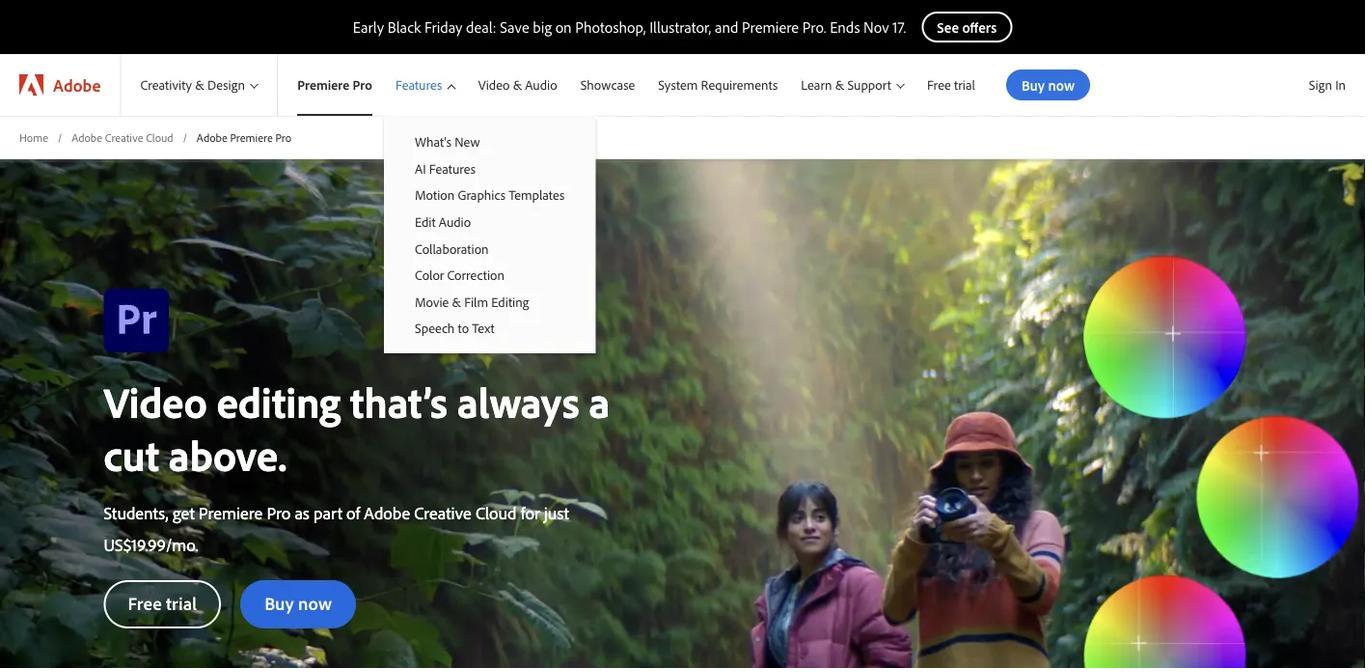 Task type: describe. For each thing, give the bounding box(es) containing it.
& for learn
[[836, 76, 845, 93]]

text
[[472, 320, 495, 337]]

to
[[458, 320, 469, 337]]

features button
[[384, 54, 467, 116]]

cut
[[104, 428, 159, 482]]

adobe inside students, get premiere pro as part of adobe creative cloud for just us$19.99/mo.
[[364, 502, 410, 524]]

what's
[[415, 133, 452, 150]]

in
[[1336, 76, 1347, 93]]

trial for the top free trial link
[[955, 76, 976, 93]]

color correction
[[415, 266, 505, 283]]

speech to text link
[[384, 315, 596, 341]]

editing
[[492, 293, 529, 310]]

early black friday deal: save big on photoshop, illustrator, and premiere pro. ends nov 17.
[[353, 17, 907, 37]]

ai features
[[415, 160, 476, 177]]

motion graphics templates
[[415, 186, 565, 203]]

0 vertical spatial creative
[[105, 130, 143, 144]]

video editing that's always a cut above.
[[104, 375, 610, 482]]

& for movie
[[452, 293, 461, 310]]

movie & film editing
[[415, 293, 529, 310]]

collaboration link
[[384, 235, 596, 262]]

ai
[[415, 160, 426, 177]]

trial for the bottom free trial link
[[166, 592, 197, 615]]

cloud inside students, get premiere pro as part of adobe creative cloud for just us$19.99/mo.
[[476, 502, 517, 524]]

adobe for adobe creative cloud
[[72, 130, 102, 144]]

design
[[208, 76, 245, 93]]

free for the top free trial link
[[928, 76, 952, 93]]

always
[[458, 375, 580, 428]]

illustrator,
[[650, 17, 712, 37]]

creativity & design
[[140, 76, 245, 93]]

deal:
[[466, 17, 497, 37]]

just
[[544, 502, 569, 524]]

17.
[[893, 17, 907, 37]]

creativity
[[140, 76, 192, 93]]

templates
[[509, 186, 565, 203]]

above.
[[169, 428, 287, 482]]

of
[[347, 502, 360, 524]]

buy now link
[[241, 580, 356, 628]]

home
[[19, 130, 48, 144]]

home link
[[19, 129, 48, 146]]

group containing what's new
[[384, 116, 596, 353]]

sign in
[[1310, 76, 1347, 93]]

collaboration
[[415, 240, 489, 257]]

premiere pro link
[[278, 54, 384, 116]]

ends
[[830, 17, 861, 37]]

premiere pro
[[297, 76, 373, 93]]

motion
[[415, 186, 455, 203]]

friday
[[425, 17, 463, 37]]

& for creativity
[[195, 76, 204, 93]]

photoshop,
[[576, 17, 646, 37]]

edit audio link
[[384, 208, 596, 235]]

adobe creative cloud link
[[72, 129, 173, 146]]

adobe for adobe premiere pro
[[197, 130, 228, 144]]

what's new link
[[384, 128, 596, 155]]

students, get premiere pro as part of adobe creative cloud for just us$19.99/mo.
[[104, 502, 569, 555]]

system
[[659, 76, 698, 93]]

1 vertical spatial free trial
[[128, 592, 197, 615]]

speech
[[415, 320, 455, 337]]

adobe premiere pro
[[197, 130, 292, 144]]

showcase link
[[569, 54, 647, 116]]

showcase
[[581, 76, 635, 93]]

part
[[314, 502, 343, 524]]

premiere inside 'link'
[[297, 76, 350, 93]]

black
[[388, 17, 421, 37]]

1 vertical spatial free trial link
[[104, 580, 221, 628]]

big
[[533, 17, 552, 37]]

adobe for adobe
[[53, 74, 101, 96]]

color correction link
[[384, 262, 596, 288]]

that's
[[351, 375, 448, 428]]

0 vertical spatial free trial
[[928, 76, 976, 93]]

adobe link
[[0, 54, 120, 116]]

learn & support
[[801, 76, 892, 93]]

film
[[465, 293, 489, 310]]

pro inside 'link'
[[353, 76, 373, 93]]

correction
[[447, 266, 505, 283]]



Task type: locate. For each thing, give the bounding box(es) containing it.
audio
[[525, 76, 558, 93], [439, 213, 471, 230]]

& left the film
[[452, 293, 461, 310]]

0 vertical spatial free
[[928, 76, 952, 93]]

free trial right support
[[928, 76, 976, 93]]

now
[[298, 592, 332, 615]]

creativity & design button
[[121, 54, 277, 116]]

support
[[848, 76, 892, 93]]

for
[[521, 502, 540, 524]]

students,
[[104, 502, 169, 524]]

video for video & audio
[[478, 76, 510, 93]]

pro left 'as'
[[267, 502, 291, 524]]

0 vertical spatial free trial link
[[916, 54, 987, 116]]

sign in button
[[1306, 69, 1351, 101]]

movie
[[415, 293, 449, 310]]

& inside 'dropdown button'
[[836, 76, 845, 93]]

trial
[[955, 76, 976, 93], [166, 592, 197, 615]]

free right support
[[928, 76, 952, 93]]

1 vertical spatial features
[[429, 160, 476, 177]]

creative inside students, get premiere pro as part of adobe creative cloud for just us$19.99/mo.
[[414, 502, 472, 524]]

buy
[[265, 592, 294, 615]]

get
[[173, 502, 195, 524]]

early
[[353, 17, 384, 37]]

0 horizontal spatial cloud
[[146, 130, 173, 144]]

free for the bottom free trial link
[[128, 592, 162, 615]]

1 horizontal spatial trial
[[955, 76, 976, 93]]

features
[[396, 76, 442, 93], [429, 160, 476, 177]]

1 vertical spatial audio
[[439, 213, 471, 230]]

1 horizontal spatial free trial
[[928, 76, 976, 93]]

creative
[[105, 130, 143, 144], [414, 502, 472, 524]]

creative down creativity
[[105, 130, 143, 144]]

0 horizontal spatial trial
[[166, 592, 197, 615]]

new
[[455, 133, 480, 150]]

ai features link
[[384, 155, 596, 182]]

buy now
[[265, 592, 332, 615]]

pro inside students, get premiere pro as part of adobe creative cloud for just us$19.99/mo.
[[267, 502, 291, 524]]

motion graphics templates link
[[384, 182, 596, 208]]

video & audio link
[[467, 54, 569, 116]]

1 horizontal spatial free
[[928, 76, 952, 93]]

and
[[715, 17, 739, 37]]

cloud down creativity
[[146, 130, 173, 144]]

pro
[[353, 76, 373, 93], [276, 130, 292, 144], [267, 502, 291, 524]]

0 vertical spatial features
[[396, 76, 442, 93]]

group
[[384, 116, 596, 353]]

adobe
[[53, 74, 101, 96], [72, 130, 102, 144], [197, 130, 228, 144], [364, 502, 410, 524]]

audio up collaboration
[[439, 213, 471, 230]]

2 vertical spatial pro
[[267, 502, 291, 524]]

0 vertical spatial video
[[478, 76, 510, 93]]

video
[[478, 76, 510, 93], [104, 375, 207, 428]]

a
[[589, 375, 610, 428]]

1 horizontal spatial audio
[[525, 76, 558, 93]]

0 vertical spatial trial
[[955, 76, 976, 93]]

& left design
[[195, 76, 204, 93]]

cloud inside adobe creative cloud link
[[146, 130, 173, 144]]

0 horizontal spatial free trial
[[128, 592, 197, 615]]

on
[[556, 17, 572, 37]]

features inside group
[[429, 160, 476, 177]]

free down us$19.99/mo.
[[128, 592, 162, 615]]

1 vertical spatial pro
[[276, 130, 292, 144]]

sign
[[1310, 76, 1333, 93]]

requirements
[[701, 76, 778, 93]]

graphics
[[458, 186, 506, 203]]

premiere inside students, get premiere pro as part of adobe creative cloud for just us$19.99/mo.
[[199, 502, 263, 524]]

features down what's new
[[429, 160, 476, 177]]

adobe up adobe creative cloud
[[53, 74, 101, 96]]

creative left for
[[414, 502, 472, 524]]

1 horizontal spatial creative
[[414, 502, 472, 524]]

pro.
[[803, 17, 827, 37]]

1 vertical spatial cloud
[[476, 502, 517, 524]]

audio down "big"
[[525, 76, 558, 93]]

free trial link down us$19.99/mo.
[[104, 580, 221, 628]]

& inside dropdown button
[[195, 76, 204, 93]]

pro down 'early'
[[353, 76, 373, 93]]

free trial link
[[916, 54, 987, 116], [104, 580, 221, 628]]

& inside group
[[452, 293, 461, 310]]

1 horizontal spatial cloud
[[476, 502, 517, 524]]

1 vertical spatial trial
[[166, 592, 197, 615]]

save
[[500, 17, 530, 37]]

1 vertical spatial free
[[128, 592, 162, 615]]

learn & support button
[[790, 54, 916, 116]]

system requirements
[[659, 76, 778, 93]]

1 vertical spatial creative
[[414, 502, 472, 524]]

free trial
[[928, 76, 976, 93], [128, 592, 197, 615]]

trial right support
[[955, 76, 976, 93]]

nov
[[864, 17, 890, 37]]

free trial link right support
[[916, 54, 987, 116]]

features up what's on the top left
[[396, 76, 442, 93]]

adobe right home
[[72, 130, 102, 144]]

0 vertical spatial audio
[[525, 76, 558, 93]]

speech to text
[[415, 320, 495, 337]]

&
[[195, 76, 204, 93], [513, 76, 522, 93], [836, 76, 845, 93], [452, 293, 461, 310]]

adobe right of
[[364, 502, 410, 524]]

trial down us$19.99/mo.
[[166, 592, 197, 615]]

0 vertical spatial pro
[[353, 76, 373, 93]]

adobe creative cloud
[[72, 130, 173, 144]]

& right learn
[[836, 76, 845, 93]]

premiere
[[742, 17, 799, 37], [297, 76, 350, 93], [230, 130, 273, 144], [199, 502, 263, 524]]

movie & film editing link
[[384, 288, 596, 315]]

0 horizontal spatial free trial link
[[104, 580, 221, 628]]

cloud
[[146, 130, 173, 144], [476, 502, 517, 524]]

system requirements link
[[647, 54, 790, 116]]

cloud left for
[[476, 502, 517, 524]]

1 horizontal spatial free trial link
[[916, 54, 987, 116]]

video inside video editing that's always a cut above.
[[104, 375, 207, 428]]

0 vertical spatial cloud
[[146, 130, 173, 144]]

0 horizontal spatial free
[[128, 592, 162, 615]]

what's new
[[415, 133, 480, 150]]

as
[[295, 502, 310, 524]]

& down save on the top left of the page
[[513, 76, 522, 93]]

editing
[[217, 375, 341, 428]]

edit
[[415, 213, 436, 230]]

video for video editing that's always a cut above.
[[104, 375, 207, 428]]

edit audio
[[415, 213, 471, 230]]

free
[[928, 76, 952, 93], [128, 592, 162, 615]]

free trial down us$19.99/mo.
[[128, 592, 197, 615]]

us$19.99/mo.
[[104, 534, 198, 555]]

0 horizontal spatial video
[[104, 375, 207, 428]]

1 vertical spatial video
[[104, 375, 207, 428]]

features inside dropdown button
[[396, 76, 442, 93]]

1 horizontal spatial video
[[478, 76, 510, 93]]

& for video
[[513, 76, 522, 93]]

video & audio
[[478, 76, 558, 93]]

0 horizontal spatial audio
[[439, 213, 471, 230]]

learn
[[801, 76, 833, 93]]

color
[[415, 266, 444, 283]]

pro down premiere pro 'link'
[[276, 130, 292, 144]]

adobe down creativity & design dropdown button
[[197, 130, 228, 144]]

0 horizontal spatial creative
[[105, 130, 143, 144]]



Task type: vqa. For each thing, say whether or not it's contained in the screenshot.
Adobe Express Blog Explore trends, marketing tips, and more.
no



